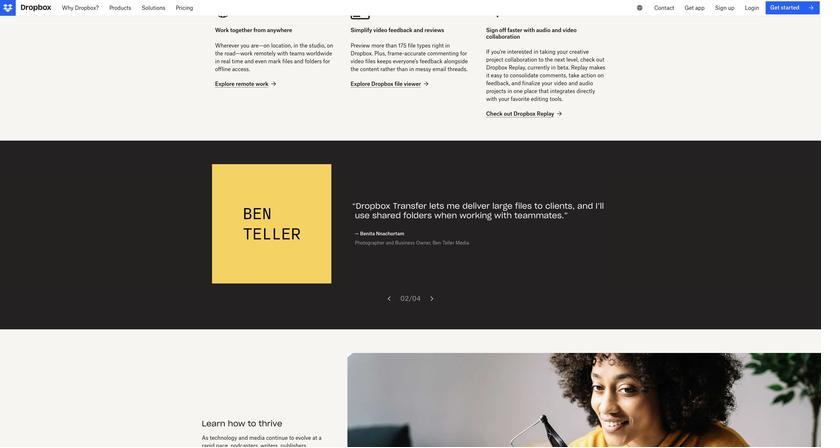 Task type: vqa. For each thing, say whether or not it's contained in the screenshot.
Explore corresponding to Explore Dropbox file viewer
yes



Task type: describe. For each thing, give the bounding box(es) containing it.
me
[[447, 201, 460, 211]]

collaboration inside if you're interested in taking your creative project collaboration to the next level, check out dropbox replay, currently in beta. replay makes it easy to consolidate comments, take action on feedback, and finalize your video and audio projects in one place that integrates directly with your favorite editing tools.
[[505, 56, 537, 63]]

to inside as technology and media continue to evolve at a rapid pace, podcasters, writers, publishers
[[289, 435, 294, 441]]

dropbox?
[[75, 5, 99, 11]]

right
[[432, 42, 444, 49]]

media
[[249, 435, 265, 441]]

integrates
[[550, 88, 575, 94]]

messy
[[415, 66, 431, 72]]

taking
[[540, 48, 556, 55]]

explore for explore dropbox file viewer
[[351, 81, 370, 87]]

collaboration inside sign off faster with audio and video collaboration
[[486, 33, 520, 40]]

commenting
[[427, 50, 459, 57]]

with inside if you're interested in taking your creative project collaboration to the next level, check out dropbox replay, currently in beta. replay makes it easy to consolidate comments, take action on feedback, and finalize your video and audio projects in one place that integrates directly with your favorite editing tools.
[[486, 96, 497, 102]]

and inside sign off faster with audio and video collaboration
[[552, 27, 562, 34]]

wherever you are—on location, in the studio, on the road—work remotely with teams worldwide in real time and even mark files and folders for offline access.
[[215, 42, 333, 72]]

anywhere
[[267, 27, 292, 34]]

app
[[695, 5, 705, 11]]

place
[[524, 88, 537, 94]]

replay inside if you're interested in taking your creative project collaboration to the next level, check out dropbox replay, currently in beta. replay makes it easy to consolidate comments, take action on feedback, and finalize your video and audio projects in one place that integrates directly with your favorite editing tools.
[[571, 64, 588, 71]]

clients,
[[545, 201, 575, 211]]

1 horizontal spatial your
[[542, 80, 553, 86]]

175
[[398, 42, 407, 49]]

evolve
[[296, 435, 311, 441]]

to inside "dropbox transfer lets me deliver large files to clients, and i'll use shared folders when working with teammates."
[[535, 201, 543, 211]]

products button
[[104, 0, 136, 16]]

faster
[[508, 27, 522, 34]]

project
[[486, 56, 504, 63]]

started
[[781, 4, 800, 11]]

0 horizontal spatial dropbox
[[371, 81, 393, 87]]

0 vertical spatial than
[[386, 42, 397, 49]]

with inside wherever you are—on location, in the studio, on the road—work remotely with teams worldwide in real time and even mark files and folders for offline access.
[[277, 50, 288, 57]]

and down take
[[569, 80, 578, 86]]

worldwide
[[306, 50, 332, 57]]

owner,
[[416, 240, 431, 245]]

simplify
[[351, 27, 372, 34]]

viewer
[[404, 81, 421, 87]]

why dropbox?
[[62, 5, 99, 11]]

beta.
[[557, 64, 570, 71]]

sign up
[[715, 5, 735, 11]]

sign for sign off faster with audio and video collaboration
[[486, 27, 498, 34]]

off
[[499, 27, 506, 34]]

a web page image
[[351, 4, 471, 19]]

dropbox.
[[351, 50, 373, 57]]

check out dropbox replay
[[486, 110, 554, 117]]

thrive
[[259, 419, 282, 429]]

check
[[486, 110, 503, 117]]

level,
[[567, 56, 579, 63]]

that
[[539, 88, 549, 94]]

audio inside sign off faster with audio and video collaboration
[[536, 27, 551, 34]]

get started
[[770, 4, 800, 11]]

in left one
[[508, 88, 512, 94]]

i'll
[[596, 201, 604, 211]]

consolidate
[[510, 72, 538, 79]]

photographer
[[355, 240, 385, 245]]

writers,
[[261, 443, 279, 447]]

benita
[[360, 231, 375, 236]]

makes
[[589, 64, 605, 71]]

on inside if you're interested in taking your creative project collaboration to the next level, check out dropbox replay, currently in beta. replay makes it easy to consolidate comments, take action on feedback, and finalize your video and audio projects in one place that integrates directly with your favorite editing tools.
[[598, 72, 604, 79]]

1 vertical spatial than
[[397, 66, 408, 72]]

rapid
[[202, 443, 215, 447]]

out inside if you're interested in taking your creative project collaboration to the next level, check out dropbox replay, currently in beta. replay makes it easy to consolidate comments, take action on feedback, and finalize your video and audio projects in one place that integrates directly with your favorite editing tools.
[[596, 56, 605, 63]]

a
[[319, 435, 322, 441]]

and up access.
[[245, 58, 254, 64]]

time
[[232, 58, 243, 64]]

1 vertical spatial out
[[504, 110, 512, 117]]

in up teams
[[294, 42, 298, 49]]

folders inside "dropbox transfer lets me deliver large files to clients, and i'll use shared folders when working with teammates."
[[404, 210, 432, 221]]

pricing link
[[171, 0, 198, 16]]

you
[[241, 42, 250, 49]]

audio inside if you're interested in taking your creative project collaboration to the next level, check out dropbox replay, currently in beta. replay makes it easy to consolidate comments, take action on feedback, and finalize your video and audio projects in one place that integrates directly with your favorite editing tools.
[[579, 80, 593, 86]]

file inside 'preview more than 175 file types right in dropbox. plus, frame-accurate commenting for video files keeps everyone's feedback alongside the content rather than in messy email threads.'
[[408, 42, 416, 49]]

two sparkles image
[[486, 4, 606, 19]]

nnachortam
[[376, 231, 404, 236]]

check
[[580, 56, 595, 63]]

and left "reviews"
[[414, 27, 423, 34]]

podcasters,
[[231, 443, 259, 447]]

teller
[[442, 240, 454, 245]]

continue
[[266, 435, 288, 441]]

solutions
[[142, 5, 165, 11]]

and down nnachortam
[[386, 240, 394, 245]]

location,
[[271, 42, 292, 49]]

files inside wherever you are—on location, in the studio, on the road—work remotely with teams worldwide in real time and even mark files and folders for offline access.
[[282, 58, 293, 64]]

explore dropbox file viewer link
[[351, 80, 430, 88]]

next
[[554, 56, 565, 63]]

offline
[[215, 66, 231, 72]]

get for get app
[[685, 5, 694, 11]]

for inside 'preview more than 175 file types right in dropbox. plus, frame-accurate commenting for video files keeps everyone's feedback alongside the content rather than in messy email threads.'
[[460, 50, 467, 57]]

on inside wherever you are—on location, in the studio, on the road—work remotely with teams worldwide in real time and even mark files and folders for offline access.
[[327, 42, 333, 49]]

road—work
[[225, 50, 253, 57]]

contact button
[[649, 0, 680, 16]]

when
[[435, 210, 457, 221]]

in up comments,
[[551, 64, 556, 71]]

globe icon image
[[215, 4, 335, 19]]

from
[[254, 27, 266, 34]]

directly
[[577, 88, 595, 94]]

explore remote work link
[[215, 80, 278, 88]]

interested
[[507, 48, 532, 55]]

plus,
[[375, 50, 386, 57]]

more
[[372, 42, 384, 49]]

rather
[[380, 66, 395, 72]]

teams
[[290, 50, 305, 57]]

the up real
[[215, 50, 223, 57]]

it
[[486, 72, 490, 79]]

preview more than 175 file types right in dropbox. plus, frame-accurate commenting for video files keeps everyone's feedback alongside the content rather than in messy email threads.
[[351, 42, 468, 72]]

"dropbox transfer lets me deliver large files to clients, and i'll use shared folders when working with teammates."
[[352, 201, 604, 221]]

login link
[[740, 0, 765, 16]]

working
[[460, 210, 492, 221]]

and inside "dropbox transfer lets me deliver large files to clients, and i'll use shared folders when working with teammates."
[[577, 201, 593, 211]]

shared
[[372, 210, 401, 221]]

currently
[[528, 64, 550, 71]]

feedback inside 'preview more than 175 file types right in dropbox. plus, frame-accurate commenting for video files keeps everyone's feedback alongside the content rather than in messy email threads.'
[[420, 58, 443, 64]]



Task type: locate. For each thing, give the bounding box(es) containing it.
email
[[433, 66, 446, 72]]

0 horizontal spatial files
[[282, 58, 293, 64]]

1 vertical spatial collaboration
[[505, 56, 537, 63]]

editing
[[531, 96, 548, 102]]

collaboration down interested
[[505, 56, 537, 63]]

get left the started
[[770, 4, 780, 11]]

0 horizontal spatial sign
[[486, 27, 498, 34]]

solutions button
[[136, 0, 171, 16]]

if
[[486, 48, 490, 55]]

file
[[408, 42, 416, 49], [395, 81, 403, 87]]

audio
[[536, 27, 551, 34], [579, 80, 593, 86]]

1 vertical spatial folders
[[404, 210, 432, 221]]

check out dropbox replay link
[[486, 110, 563, 118]]

0 horizontal spatial replay
[[537, 110, 554, 117]]

feedback up 175
[[389, 27, 412, 34]]

1 vertical spatial feedback
[[420, 58, 443, 64]]

0 horizontal spatial file
[[395, 81, 403, 87]]

1 vertical spatial audio
[[579, 80, 593, 86]]

use
[[355, 210, 370, 221]]

video up more
[[373, 27, 387, 34]]

files inside 'preview more than 175 file types right in dropbox. plus, frame-accurate commenting for video files keeps everyone's feedback alongside the content rather than in messy email threads.'
[[365, 58, 376, 64]]

the
[[300, 42, 308, 49], [215, 50, 223, 57], [545, 56, 553, 63], [351, 66, 359, 72]]

with down the location,
[[277, 50, 288, 57]]

feedback up messy
[[420, 58, 443, 64]]

projects
[[486, 88, 506, 94]]

in left taking
[[534, 48, 538, 55]]

wherever
[[215, 42, 239, 49]]

out right the check
[[504, 110, 512, 117]]

dropbox down the rather
[[371, 81, 393, 87]]

to left clients,
[[535, 201, 543, 211]]

1 horizontal spatial file
[[408, 42, 416, 49]]

up
[[728, 5, 735, 11]]

a woman speaking into a desktop microphone image
[[347, 353, 821, 447]]

dropbox inside if you're interested in taking your creative project collaboration to the next level, check out dropbox replay, currently in beta. replay makes it easy to consolidate comments, take action on feedback, and finalize your video and audio projects in one place that integrates directly with your favorite editing tools.
[[486, 64, 507, 71]]

to left evolve
[[289, 435, 294, 441]]

and down two sparkles image
[[552, 27, 562, 34]]

keeps
[[377, 58, 392, 64]]

1 explore from the left
[[215, 81, 235, 87]]

ben
[[433, 240, 441, 245]]

1 horizontal spatial for
[[460, 50, 467, 57]]

files up content
[[365, 58, 376, 64]]

sign left off
[[486, 27, 498, 34]]

0 horizontal spatial for
[[323, 58, 330, 64]]

and up one
[[512, 80, 521, 86]]

reviews
[[425, 27, 444, 34]]

get started link
[[766, 1, 820, 14]]

on right studio,
[[327, 42, 333, 49]]

1 horizontal spatial feedback
[[420, 58, 443, 64]]

sign
[[715, 5, 727, 11], [486, 27, 498, 34]]

comments,
[[540, 72, 567, 79]]

2 explore from the left
[[351, 81, 370, 87]]

0 vertical spatial replay
[[571, 64, 588, 71]]

work together from anywhere
[[215, 27, 292, 34]]

on
[[327, 42, 333, 49], [598, 72, 604, 79]]

audio down two sparkles image
[[536, 27, 551, 34]]

explore down content
[[351, 81, 370, 87]]

files down teams
[[282, 58, 293, 64]]

0 horizontal spatial get
[[685, 5, 694, 11]]

frame-
[[388, 50, 404, 57]]

out
[[596, 56, 605, 63], [504, 110, 512, 117]]

alongside
[[444, 58, 468, 64]]

learn
[[202, 419, 225, 429]]

explore down offline on the top of page
[[215, 81, 235, 87]]

1 vertical spatial replay
[[537, 110, 554, 117]]

action
[[581, 72, 596, 79]]

0 vertical spatial on
[[327, 42, 333, 49]]

2 vertical spatial your
[[499, 96, 510, 102]]

0 horizontal spatial audio
[[536, 27, 551, 34]]

than up frame-
[[386, 42, 397, 49]]

1 vertical spatial file
[[395, 81, 403, 87]]

2 vertical spatial dropbox
[[514, 110, 536, 117]]

2 horizontal spatial dropbox
[[514, 110, 536, 117]]

business
[[395, 240, 415, 245]]

get left app
[[685, 5, 694, 11]]

products
[[109, 5, 131, 11]]

audio up directly
[[579, 80, 593, 86]]

even
[[255, 58, 267, 64]]

one
[[514, 88, 523, 94]]

your up the next
[[557, 48, 568, 55]]

tools.
[[550, 96, 563, 102]]

video inside sign off faster with audio and video collaboration
[[563, 27, 577, 34]]

sign off faster with audio and video collaboration
[[486, 27, 577, 40]]

pace,
[[216, 443, 229, 447]]

for down worldwide
[[323, 58, 330, 64]]

1 vertical spatial for
[[323, 58, 330, 64]]

you're
[[491, 48, 506, 55]]

0 vertical spatial dropbox
[[486, 64, 507, 71]]

why
[[62, 5, 73, 11]]

remotely
[[254, 50, 276, 57]]

with right working
[[494, 210, 512, 221]]

how
[[228, 419, 245, 429]]

get app button
[[680, 0, 710, 16]]

2 horizontal spatial your
[[557, 48, 568, 55]]

0 horizontal spatial your
[[499, 96, 510, 102]]

1 horizontal spatial folders
[[404, 210, 432, 221]]

for
[[460, 50, 467, 57], [323, 58, 330, 64]]

1 horizontal spatial audio
[[579, 80, 593, 86]]

1 horizontal spatial explore
[[351, 81, 370, 87]]

and
[[414, 27, 423, 34], [552, 27, 562, 34], [245, 58, 254, 64], [294, 58, 303, 64], [512, 80, 521, 86], [569, 80, 578, 86], [577, 201, 593, 211], [386, 240, 394, 245], [239, 435, 248, 441]]

get inside dropdown button
[[685, 5, 694, 11]]

replay
[[571, 64, 588, 71], [537, 110, 554, 117]]

the inside if you're interested in taking your creative project collaboration to the next level, check out dropbox replay, currently in beta. replay makes it easy to consolidate comments, take action on feedback, and finalize your video and audio projects in one place that integrates directly with your favorite editing tools.
[[545, 56, 553, 63]]

1 vertical spatial on
[[598, 72, 604, 79]]

simplify video feedback and reviews
[[351, 27, 444, 34]]

folders inside wherever you are—on location, in the studio, on the road—work remotely with teams worldwide in real time and even mark files and folders for offline access.
[[305, 58, 322, 64]]

1 horizontal spatial out
[[596, 56, 605, 63]]

easy
[[491, 72, 502, 79]]

for up alongside at top right
[[460, 50, 467, 57]]

as technology and media continue to evolve at a rapid pace, podcasters, writers, publishers
[[202, 435, 322, 447]]

favorite
[[511, 96, 530, 102]]

to right easy
[[504, 72, 509, 79]]

in up the commenting
[[445, 42, 450, 49]]

your up that
[[542, 80, 553, 86]]

1 horizontal spatial get
[[770, 4, 780, 11]]

to up currently at the right top
[[539, 56, 544, 63]]

sign up link
[[710, 0, 740, 16]]

in left real
[[215, 58, 220, 64]]

0 vertical spatial folders
[[305, 58, 322, 64]]

to
[[539, 56, 544, 63], [504, 72, 509, 79], [535, 201, 543, 211], [248, 419, 256, 429], [289, 435, 294, 441]]

with inside sign off faster with audio and video collaboration
[[524, 27, 535, 34]]

0 horizontal spatial folders
[[305, 58, 322, 64]]

the inside 'preview more than 175 file types right in dropbox. plus, frame-accurate commenting for video files keeps everyone's feedback alongside the content rather than in messy email threads.'
[[351, 66, 359, 72]]

0 horizontal spatial on
[[327, 42, 333, 49]]

file up accurate
[[408, 42, 416, 49]]

files inside "dropbox transfer lets me deliver large files to clients, and i'll use shared folders when working with teammates."
[[515, 201, 532, 211]]

0 vertical spatial feedback
[[389, 27, 412, 34]]

the up teams
[[300, 42, 308, 49]]

files
[[282, 58, 293, 64], [365, 58, 376, 64], [515, 201, 532, 211]]

video down dropbox.
[[351, 58, 364, 64]]

collaboration up you're
[[486, 33, 520, 40]]

real
[[221, 58, 230, 64]]

explore for explore remote work
[[215, 81, 235, 87]]

as
[[202, 435, 208, 441]]

teammates."
[[515, 210, 568, 221]]

2 horizontal spatial files
[[515, 201, 532, 211]]

the left content
[[351, 66, 359, 72]]

technology
[[210, 435, 237, 441]]

1 horizontal spatial dropbox
[[486, 64, 507, 71]]

get for get started
[[770, 4, 780, 11]]

if you're interested in taking your creative project collaboration to the next level, check out dropbox replay, currently in beta. replay makes it easy to consolidate comments, take action on feedback, and finalize your video and audio projects in one place that integrates directly with your favorite editing tools.
[[486, 48, 605, 102]]

with down projects
[[486, 96, 497, 102]]

folders down worldwide
[[305, 58, 322, 64]]

sign left up
[[715, 5, 727, 11]]

large
[[492, 201, 513, 211]]

1 horizontal spatial replay
[[571, 64, 588, 71]]

on down makes
[[598, 72, 604, 79]]

explore dropbox file viewer
[[351, 81, 421, 87]]

and up podcasters, on the left bottom of the page
[[239, 435, 248, 441]]

1 vertical spatial your
[[542, 80, 553, 86]]

0 vertical spatial collaboration
[[486, 33, 520, 40]]

02/04
[[400, 294, 421, 303]]

replay down editing on the right of the page
[[537, 110, 554, 117]]

types
[[417, 42, 431, 49]]

video up integrates
[[554, 80, 567, 86]]

1 horizontal spatial on
[[598, 72, 604, 79]]

0 horizontal spatial explore
[[215, 81, 235, 87]]

than down everyone's in the top of the page
[[397, 66, 408, 72]]

with inside "dropbox transfer lets me deliver large files to clients, and i'll use shared folders when working with teammates."
[[494, 210, 512, 221]]

video inside 'preview more than 175 file types right in dropbox. plus, frame-accurate commenting for video files keeps everyone's feedback alongside the content rather than in messy email threads.'
[[351, 58, 364, 64]]

folders up "photographer and business owner, ben teller media" in the bottom of the page
[[404, 210, 432, 221]]

mark
[[268, 58, 281, 64]]

replay up take
[[571, 64, 588, 71]]

are—on
[[251, 42, 270, 49]]

with
[[524, 27, 535, 34], [277, 50, 288, 57], [486, 96, 497, 102], [494, 210, 512, 221]]

file left viewer
[[395, 81, 403, 87]]

1 vertical spatial dropbox
[[371, 81, 393, 87]]

in
[[294, 42, 298, 49], [445, 42, 450, 49], [534, 48, 538, 55], [215, 58, 220, 64], [551, 64, 556, 71], [409, 66, 414, 72], [508, 88, 512, 94]]

0 horizontal spatial out
[[504, 110, 512, 117]]

"dropbox
[[352, 201, 390, 211]]

with right faster
[[524, 27, 535, 34]]

work
[[256, 81, 268, 87]]

1 vertical spatial sign
[[486, 27, 498, 34]]

dropbox down favorite
[[514, 110, 536, 117]]

0 vertical spatial file
[[408, 42, 416, 49]]

video inside if you're interested in taking your creative project collaboration to the next level, check out dropbox replay, currently in beta. replay makes it easy to consolidate comments, take action on feedback, and finalize your video and audio projects in one place that integrates directly with your favorite editing tools.
[[554, 80, 567, 86]]

work
[[215, 27, 229, 34]]

and down teams
[[294, 58, 303, 64]]

sign for sign up
[[715, 5, 727, 11]]

out up makes
[[596, 56, 605, 63]]

to up media
[[248, 419, 256, 429]]

0 vertical spatial for
[[460, 50, 467, 57]]

pricing
[[176, 5, 193, 11]]

0 vertical spatial out
[[596, 56, 605, 63]]

files right "large"
[[515, 201, 532, 211]]

learn how to thrive
[[202, 419, 282, 429]]

0 vertical spatial sign
[[715, 5, 727, 11]]

1 horizontal spatial files
[[365, 58, 376, 64]]

1 horizontal spatial sign
[[715, 5, 727, 11]]

video up "creative" at the top right of the page
[[563, 27, 577, 34]]

your down projects
[[499, 96, 510, 102]]

0 vertical spatial your
[[557, 48, 568, 55]]

0 horizontal spatial feedback
[[389, 27, 412, 34]]

the down taking
[[545, 56, 553, 63]]

and left "i'll"
[[577, 201, 593, 211]]

— benita nnachortam
[[355, 231, 404, 236]]

for inside wherever you are—on location, in the studio, on the road—work remotely with teams worldwide in real time and even mark files and folders for offline access.
[[323, 58, 330, 64]]

access.
[[232, 66, 250, 72]]

sign inside sign off faster with audio and video collaboration
[[486, 27, 498, 34]]

0 vertical spatial audio
[[536, 27, 551, 34]]

dropbox up easy
[[486, 64, 507, 71]]

creative
[[569, 48, 589, 55]]

ben teller media logo image
[[244, 196, 300, 252]]

contact
[[654, 5, 674, 11]]

and inside as technology and media continue to evolve at a rapid pace, podcasters, writers, publishers
[[239, 435, 248, 441]]

in down everyone's in the top of the page
[[409, 66, 414, 72]]

explore remote work
[[215, 81, 268, 87]]

studio,
[[309, 42, 326, 49]]

photographer and business owner, ben teller media
[[355, 240, 469, 245]]



